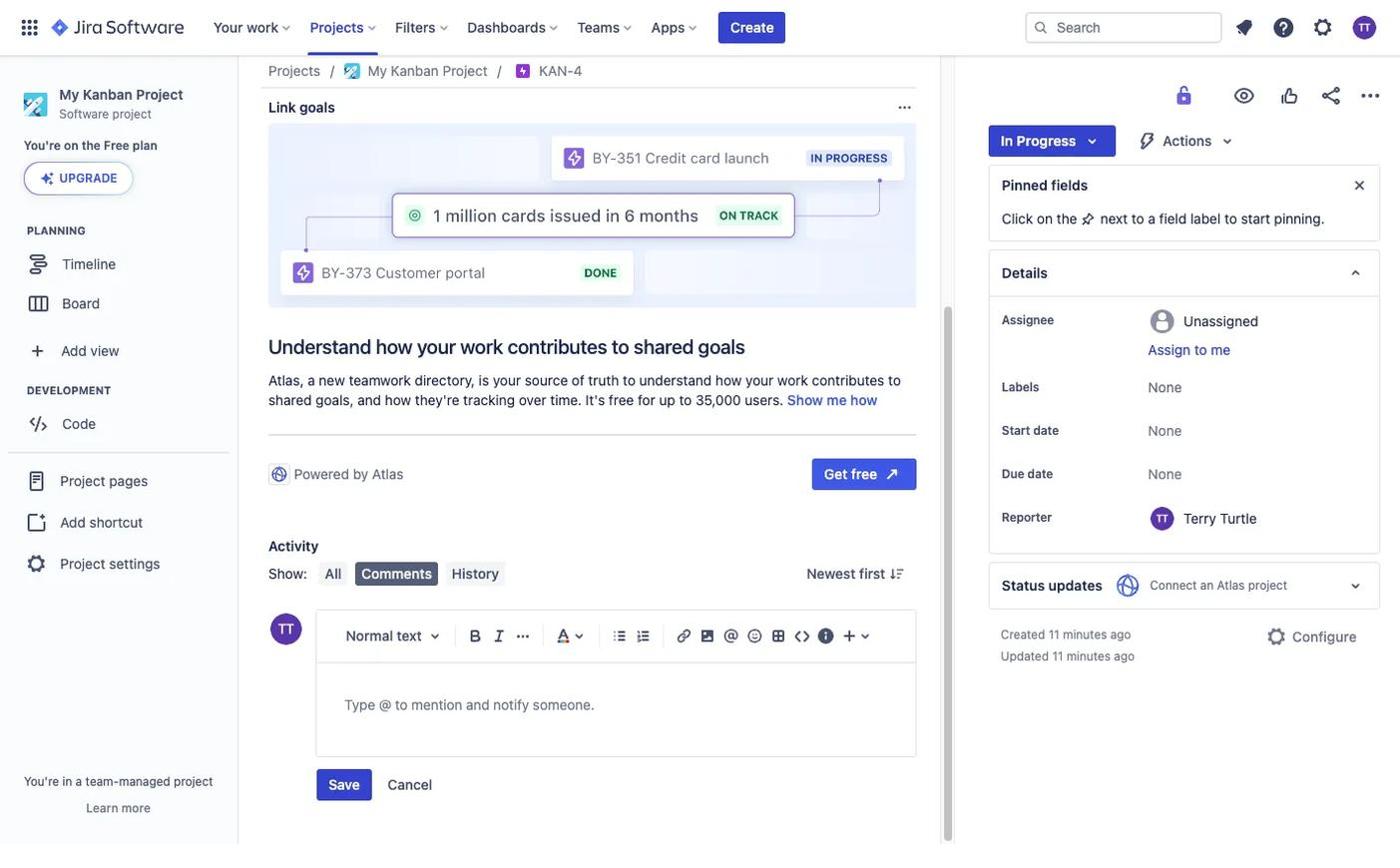 Task type: locate. For each thing, give the bounding box(es) containing it.
1 you're from the top
[[24, 139, 61, 153]]

field
[[1162, 211, 1189, 227]]

a
[[1150, 211, 1158, 227], [76, 776, 82, 791]]

start
[[1004, 424, 1032, 439]]

banner
[[0, 0, 1403, 55]]

my kanban project image
[[345, 63, 361, 79]]

1 horizontal spatial a
[[1150, 211, 1158, 227]]

2 none from the top
[[1151, 423, 1184, 440]]

add left view
[[61, 343, 87, 360]]

actions button
[[1126, 126, 1254, 157]]

projects up link goals at the left of page
[[269, 62, 321, 79]]

0 horizontal spatial the
[[82, 139, 101, 153]]

kanban inside 'my kanban project software project'
[[83, 86, 133, 103]]

normal
[[347, 629, 394, 646]]

text
[[398, 629, 423, 646]]

1 horizontal spatial project
[[174, 776, 213, 791]]

kanban up software
[[83, 86, 133, 103]]

1 vertical spatial 11
[[1054, 651, 1065, 665]]

dashboards button
[[462, 12, 567, 44]]

1 vertical spatial none
[[1151, 423, 1184, 440]]

copy link to issue image
[[580, 62, 595, 78]]

me
[[1213, 342, 1233, 359]]

1 vertical spatial ago
[[1116, 651, 1137, 665]]

turtle
[[1223, 511, 1260, 527]]

project
[[113, 107, 152, 121], [1251, 579, 1290, 594], [174, 776, 213, 791]]

newest first image
[[891, 568, 907, 584]]

projects
[[311, 19, 364, 36], [269, 62, 321, 79]]

an
[[1203, 579, 1216, 594]]

next to a field label to start pinning.
[[1099, 211, 1328, 227]]

1 vertical spatial kanban
[[83, 86, 133, 103]]

the for click
[[1059, 211, 1079, 227]]

0 horizontal spatial to
[[1134, 211, 1147, 227]]

the down fields
[[1059, 211, 1079, 227]]

add
[[61, 343, 87, 360], [60, 515, 86, 532]]

kanban for my kanban project software project
[[83, 86, 133, 103]]

teams button
[[573, 12, 641, 44]]

status
[[1004, 578, 1047, 595]]

4
[[575, 62, 584, 79]]

profile image of terry turtle image
[[271, 615, 303, 647]]

1 vertical spatial a
[[76, 776, 82, 791]]

learn more
[[86, 803, 151, 818]]

to left start
[[1227, 211, 1240, 227]]

planning image
[[3, 220, 27, 244]]

minutes
[[1065, 629, 1109, 644], [1069, 651, 1113, 665]]

pages
[[109, 474, 148, 490]]

vote options: no one has voted for this issue yet. image
[[1280, 84, 1304, 108]]

banner containing your work
[[0, 0, 1403, 55]]

start date
[[1004, 424, 1061, 439]]

1 horizontal spatial kanban
[[392, 62, 440, 79]]

1 horizontal spatial on
[[1039, 211, 1055, 227]]

a for in
[[76, 776, 82, 791]]

2 vertical spatial none
[[1151, 467, 1184, 483]]

due
[[1004, 468, 1027, 483]]

1 vertical spatial project
[[1251, 579, 1290, 594]]

project right managed
[[174, 776, 213, 791]]

0 horizontal spatial project
[[113, 107, 152, 121]]

0 vertical spatial kanban
[[392, 62, 440, 79]]

notifications image
[[1235, 16, 1259, 40]]

managed
[[119, 776, 171, 791]]

on right "click" at the top of page
[[1039, 211, 1055, 227]]

project down add shortcut
[[60, 557, 106, 573]]

a for to
[[1150, 211, 1158, 227]]

upgrade
[[59, 171, 118, 186]]

assign to me button
[[1151, 341, 1363, 361]]

11
[[1051, 629, 1062, 644], [1054, 651, 1065, 665]]

date
[[1035, 424, 1061, 439], [1030, 468, 1055, 483]]

1 horizontal spatial to
[[1197, 342, 1210, 359]]

cancel button
[[377, 772, 445, 803]]

the left "free"
[[82, 139, 101, 153]]

development group
[[10, 384, 236, 451]]

date right the start on the right bottom of the page
[[1035, 424, 1061, 439]]

kanban down filters
[[392, 62, 440, 79]]

none for start date
[[1151, 423, 1184, 440]]

your profile and settings image
[[1356, 16, 1379, 40]]

1 vertical spatial date
[[1030, 468, 1055, 483]]

learn more button
[[86, 803, 151, 819]]

search image
[[1035, 20, 1051, 36]]

to inside button
[[1197, 342, 1210, 359]]

0 horizontal spatial on
[[64, 139, 79, 153]]

click on the
[[1004, 211, 1083, 227]]

1 vertical spatial the
[[1059, 211, 1079, 227]]

none
[[1151, 380, 1184, 396], [1151, 423, 1184, 440], [1151, 467, 1184, 483]]

timeline link
[[10, 246, 227, 285]]

all
[[326, 567, 342, 584]]

kanban for my kanban project
[[392, 62, 440, 79]]

updates
[[1051, 578, 1105, 595]]

to
[[1134, 211, 1147, 227], [1227, 211, 1240, 227], [1197, 342, 1210, 359]]

project
[[443, 62, 489, 79], [136, 86, 183, 103], [60, 474, 106, 490], [60, 557, 106, 573]]

you're
[[24, 139, 61, 153], [24, 776, 59, 791]]

apps button
[[647, 12, 706, 44]]

code
[[62, 416, 96, 433]]

project right atlas
[[1251, 579, 1290, 594]]

project inside status updates 'element'
[[1251, 579, 1290, 594]]

mention image
[[721, 626, 745, 650]]

hide message image
[[1351, 174, 1374, 198]]

my for my kanban project
[[369, 62, 388, 79]]

reporter
[[1004, 511, 1054, 526]]

dashboards
[[468, 19, 547, 36]]

0 vertical spatial my
[[369, 62, 388, 79]]

11 right created
[[1051, 629, 1062, 644]]

unassigned
[[1186, 313, 1261, 330]]

group
[[8, 453, 229, 594]]

menu bar
[[316, 564, 510, 588]]

start
[[1244, 211, 1273, 227]]

info panel image
[[816, 626, 839, 650]]

add left shortcut
[[60, 515, 86, 532]]

1 vertical spatial on
[[1039, 211, 1055, 227]]

1 vertical spatial you're
[[24, 776, 59, 791]]

project up plan
[[113, 107, 152, 121]]

0 vertical spatial add
[[61, 343, 87, 360]]

0 vertical spatial the
[[82, 139, 101, 153]]

the for you're
[[82, 139, 101, 153]]

to right "next"
[[1134, 211, 1147, 227]]

my
[[369, 62, 388, 79], [59, 86, 79, 103]]

newest
[[808, 567, 857, 584]]

projects inside dropdown button
[[311, 19, 364, 36]]

minutes right updated
[[1069, 651, 1113, 665]]

date right due
[[1030, 468, 1055, 483]]

1 horizontal spatial the
[[1059, 211, 1079, 227]]

0 horizontal spatial my
[[59, 86, 79, 103]]

link
[[269, 99, 297, 116]]

project pages
[[60, 474, 148, 490]]

add inside button
[[60, 515, 86, 532]]

11 right updated
[[1054, 651, 1065, 665]]

0 vertical spatial a
[[1150, 211, 1158, 227]]

0 vertical spatial date
[[1035, 424, 1061, 439]]

1 vertical spatial my
[[59, 86, 79, 103]]

a right in at the bottom left
[[76, 776, 82, 791]]

0 horizontal spatial a
[[76, 776, 82, 791]]

comments
[[362, 567, 433, 584]]

add view button
[[12, 333, 225, 372]]

0 horizontal spatial kanban
[[83, 86, 133, 103]]

1 vertical spatial add
[[60, 515, 86, 532]]

cancel
[[388, 779, 433, 795]]

add for add shortcut
[[60, 515, 86, 532]]

project settings link
[[8, 544, 229, 588]]

newest first
[[808, 567, 887, 584]]

configure link
[[1255, 623, 1371, 655]]

on for you're
[[64, 139, 79, 153]]

my up software
[[59, 86, 79, 103]]

labels
[[1004, 381, 1041, 395]]

0 vertical spatial you're
[[24, 139, 61, 153]]

your
[[214, 19, 244, 36]]

minutes down updates
[[1065, 629, 1109, 644]]

0 vertical spatial none
[[1151, 380, 1184, 396]]

0 vertical spatial projects
[[311, 19, 364, 36]]

sidebar navigation image
[[216, 79, 259, 119]]

project inside 'my kanban project software project'
[[136, 86, 183, 103]]

plan
[[133, 139, 158, 153]]

to left me
[[1197, 342, 1210, 359]]

atlas
[[1220, 579, 1247, 594]]

3 none from the top
[[1151, 467, 1184, 483]]

a left "field" in the top right of the page
[[1150, 211, 1158, 227]]

save button
[[317, 772, 373, 803]]

0 vertical spatial project
[[113, 107, 152, 121]]

meatball menu image
[[899, 100, 915, 116]]

code snippet image
[[792, 626, 816, 650]]

on
[[64, 139, 79, 153], [1039, 211, 1055, 227]]

created 11 minutes ago updated 11 minutes ago
[[1003, 629, 1137, 665]]

share image
[[1322, 84, 1346, 108]]

you're up upgrade button
[[24, 139, 61, 153]]

teams
[[579, 19, 621, 36]]

add view
[[61, 343, 119, 360]]

your work
[[214, 19, 279, 36]]

2 vertical spatial project
[[174, 776, 213, 791]]

board link
[[10, 285, 227, 325]]

project settings
[[60, 557, 161, 573]]

my inside 'my kanban project software project'
[[59, 86, 79, 103]]

terry turtle
[[1186, 511, 1260, 527]]

2 you're from the top
[[24, 776, 59, 791]]

1 vertical spatial minutes
[[1069, 651, 1113, 665]]

Comment - Main content area, start typing to enter text. text field
[[345, 696, 890, 719]]

my right 'my kanban project' image
[[369, 62, 388, 79]]

projects for projects dropdown button
[[311, 19, 364, 36]]

project up plan
[[136, 86, 183, 103]]

0 vertical spatial minutes
[[1065, 629, 1109, 644]]

details element
[[991, 250, 1383, 298]]

1 horizontal spatial my
[[369, 62, 388, 79]]

none for labels
[[1151, 380, 1184, 396]]

more formatting image
[[512, 626, 536, 650]]

projects up 'my kanban project' image
[[311, 19, 364, 36]]

planning group
[[10, 224, 236, 331]]

0 vertical spatial ago
[[1113, 629, 1134, 644]]

2 horizontal spatial project
[[1251, 579, 1290, 594]]

1 vertical spatial projects
[[269, 62, 321, 79]]

on up upgrade button
[[64, 139, 79, 153]]

jira software image
[[51, 16, 184, 40], [51, 16, 184, 40]]

add inside popup button
[[61, 343, 87, 360]]

you're left in at the bottom left
[[24, 776, 59, 791]]

1 none from the top
[[1151, 380, 1184, 396]]

you're for you're in a team-managed project
[[24, 776, 59, 791]]

0 vertical spatial on
[[64, 139, 79, 153]]

italic ⌘i image
[[488, 626, 512, 650]]



Task type: vqa. For each thing, say whether or not it's contained in the screenshot.
1st the Issue type: Subtask icon from the top
no



Task type: describe. For each thing, give the bounding box(es) containing it.
kan-4
[[540, 62, 584, 79]]

my kanban project
[[369, 62, 489, 79]]

comments button
[[356, 564, 439, 588]]

board
[[62, 296, 100, 312]]

appswitcher icon image
[[18, 16, 42, 40]]

date for start date
[[1035, 424, 1061, 439]]

projects link
[[269, 59, 321, 83]]

create button
[[720, 12, 788, 44]]

apps
[[653, 19, 687, 36]]

goals
[[300, 99, 336, 116]]

assign
[[1151, 342, 1193, 359]]

status updates
[[1004, 578, 1105, 595]]

add shortcut
[[60, 515, 143, 532]]

connect an atlas project
[[1152, 579, 1290, 594]]

add shortcut button
[[8, 505, 229, 544]]

2 horizontal spatial to
[[1227, 211, 1240, 227]]

in
[[63, 776, 72, 791]]

help image
[[1274, 16, 1298, 40]]

view
[[91, 343, 119, 360]]

my for my kanban project software project
[[59, 86, 79, 103]]

bullet list ⌘⇧8 image
[[609, 626, 633, 650]]

add for add view
[[61, 343, 87, 360]]

shortcut
[[90, 515, 143, 532]]

numbered list ⌘⇧7 image
[[633, 626, 657, 650]]

menu bar containing all
[[316, 564, 510, 588]]

link image
[[673, 626, 697, 650]]

history button
[[447, 564, 506, 588]]

my kanban project software project
[[59, 86, 183, 121]]

primary element
[[12, 0, 1027, 55]]

table image
[[768, 626, 792, 650]]

to for me
[[1197, 342, 1210, 359]]

timeline
[[62, 256, 116, 273]]

project inside 'my kanban project software project'
[[113, 107, 152, 121]]

terry
[[1186, 511, 1219, 527]]

add image, video, or file image
[[697, 626, 721, 650]]

click
[[1004, 211, 1035, 227]]

assignee
[[1004, 313, 1056, 328]]

filters
[[396, 19, 437, 36]]

bold ⌘b image
[[465, 626, 488, 650]]

you're for you're on the free plan
[[24, 139, 61, 153]]

fields
[[1053, 177, 1090, 194]]

pinning.
[[1277, 211, 1328, 227]]

watch options: you are not watching this issue, 0 people watching image
[[1235, 84, 1259, 108]]

all button
[[320, 564, 348, 588]]

group containing project pages
[[8, 453, 229, 594]]

settings image
[[1314, 16, 1338, 40]]

next
[[1103, 211, 1130, 227]]

none for due date
[[1151, 467, 1184, 483]]

Search field
[[1027, 12, 1225, 44]]

actions image
[[1361, 84, 1385, 108]]

projects button
[[305, 12, 384, 44]]

history
[[453, 567, 500, 584]]

kan-
[[540, 62, 575, 79]]

activity
[[269, 539, 319, 556]]

filters button
[[390, 12, 456, 44]]

development
[[27, 385, 111, 398]]

settings
[[109, 557, 161, 573]]

you're in a team-managed project
[[24, 776, 213, 791]]

newest first button
[[796, 564, 919, 588]]

create
[[732, 19, 776, 36]]

team-
[[86, 776, 119, 791]]

status updates element
[[991, 564, 1383, 611]]

0 vertical spatial 11
[[1051, 629, 1062, 644]]

date for due date
[[1030, 468, 1055, 483]]

save
[[329, 779, 361, 795]]

upgrade button
[[25, 163, 132, 195]]

label
[[1193, 211, 1223, 227]]

projects for projects link
[[269, 62, 321, 79]]

actions
[[1165, 132, 1215, 149]]

my kanban project link
[[345, 59, 489, 83]]

first
[[861, 567, 887, 584]]

work
[[247, 19, 279, 36]]

project left epic icon
[[443, 62, 489, 79]]

more
[[122, 803, 151, 818]]

created
[[1003, 629, 1047, 644]]

planning
[[27, 225, 86, 238]]

to for a
[[1134, 211, 1147, 227]]

emoji image
[[745, 626, 768, 650]]

you're on the free plan
[[24, 139, 158, 153]]

connect
[[1152, 579, 1200, 594]]

normal text button
[[337, 620, 448, 656]]

project pages link
[[8, 461, 229, 505]]

your work button
[[208, 12, 299, 44]]

project up add shortcut
[[60, 474, 106, 490]]

on for click
[[1039, 211, 1055, 227]]

free
[[104, 139, 130, 153]]

development image
[[3, 380, 27, 404]]

pinned fields
[[1004, 177, 1090, 194]]

assign to me
[[1151, 342, 1233, 359]]

kan-4 link
[[540, 59, 584, 83]]

normal text
[[347, 629, 423, 646]]

due date
[[1004, 468, 1055, 483]]

link goals
[[269, 99, 336, 116]]

updated
[[1003, 651, 1051, 665]]

epic image
[[516, 63, 532, 79]]

learn
[[86, 803, 118, 818]]

show:
[[269, 567, 308, 584]]



